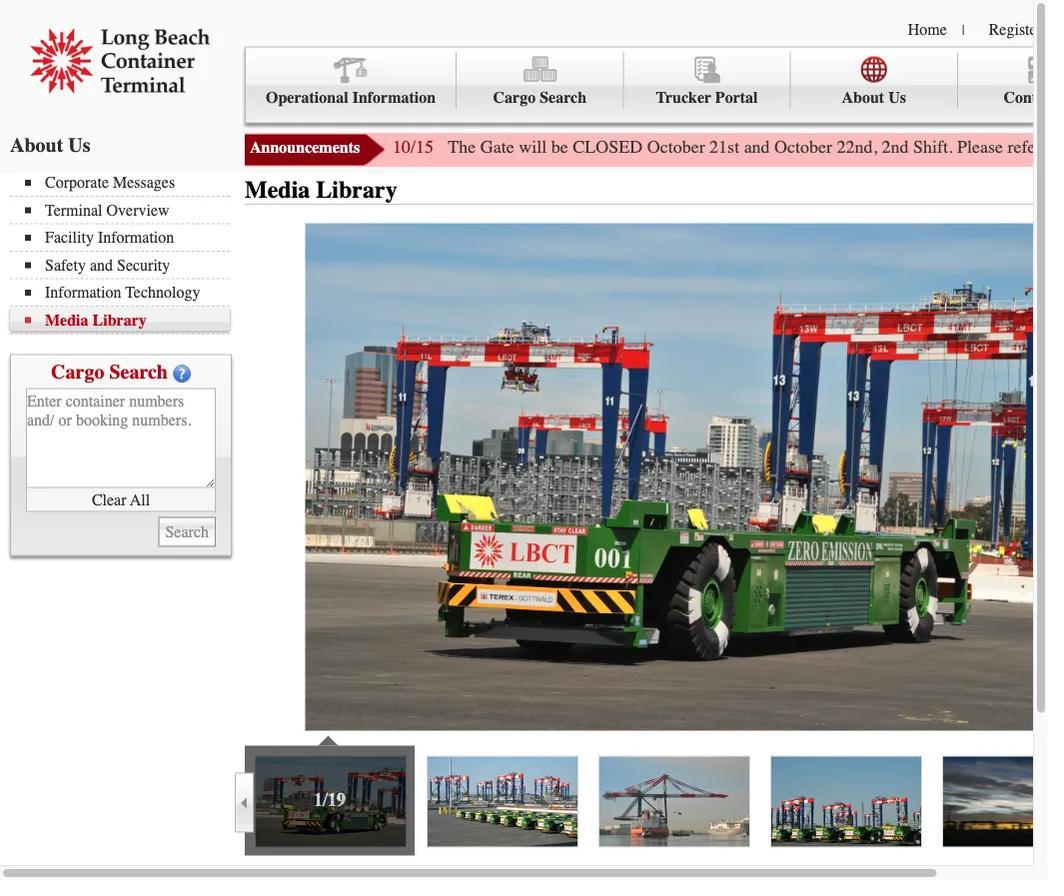 Task type: vqa. For each thing, say whether or not it's contained in the screenshot.
top Search
yes



Task type: locate. For each thing, give the bounding box(es) containing it.
register link
[[989, 20, 1043, 38]]

1 horizontal spatial about us
[[842, 88, 907, 107]]

cargo search up will
[[493, 88, 587, 107]]

1 horizontal spatial us
[[889, 88, 907, 107]]

2nd
[[882, 137, 909, 157]]

menu bar containing operational information
[[245, 46, 1049, 123]]

clear all button
[[26, 488, 216, 512]]

1 horizontal spatial cargo search
[[493, 88, 587, 107]]

1 vertical spatial and
[[90, 256, 113, 274]]

menu bar
[[245, 46, 1049, 123], [10, 171, 240, 334]]

0 vertical spatial information
[[353, 88, 436, 107]]

0 horizontal spatial october
[[648, 137, 705, 157]]

0 horizontal spatial menu bar
[[10, 171, 240, 334]]

us
[[889, 88, 907, 107], [68, 133, 91, 156]]

about up corporate
[[10, 133, 63, 156]]

1 vertical spatial media
[[45, 311, 89, 329]]

about us link
[[791, 52, 959, 109]]

us inside the 'about us' link
[[889, 88, 907, 107]]

0 horizontal spatial media
[[45, 311, 89, 329]]

cargo search
[[493, 88, 587, 107], [51, 360, 168, 383]]

1 horizontal spatial cargo
[[493, 88, 536, 107]]

october
[[648, 137, 705, 157], [775, 137, 833, 157]]

please
[[958, 137, 1004, 157]]

search down media library link
[[109, 360, 168, 383]]

about
[[842, 88, 885, 107], [10, 133, 63, 156]]

1 vertical spatial about
[[10, 133, 63, 156]]

media down 'safety' in the top of the page
[[45, 311, 89, 329]]

0 vertical spatial about
[[842, 88, 885, 107]]

1 vertical spatial cargo search
[[51, 360, 168, 383]]

trucker portal
[[656, 88, 758, 107]]

menu bar containing corporate messages
[[10, 171, 240, 334]]

information down overview
[[98, 228, 174, 247]]

and
[[744, 137, 770, 157], [90, 256, 113, 274]]

about us up corporate
[[10, 133, 91, 156]]

october left 21st at the right of page
[[648, 137, 705, 157]]

0 horizontal spatial us
[[68, 133, 91, 156]]

and right 21st at the right of page
[[744, 137, 770, 157]]

and right 'safety' in the top of the page
[[90, 256, 113, 274]]

0 vertical spatial and
[[744, 137, 770, 157]]

media
[[245, 176, 310, 204], [45, 311, 89, 329]]

operational
[[266, 88, 349, 107]]

information
[[353, 88, 436, 107], [98, 228, 174, 247], [45, 283, 121, 302]]

1 vertical spatial us
[[68, 133, 91, 156]]

10/15 the gate will be closed october 21st and october 22nd, 2nd shift. please refer t
[[393, 137, 1049, 157]]

facility
[[45, 228, 94, 247]]

us up the 2nd
[[889, 88, 907, 107]]

library inside corporate messages terminal overview facility information safety and security information technology media library
[[93, 311, 147, 329]]

information up 10/15
[[353, 88, 436, 107]]

terminal overview link
[[25, 201, 230, 219]]

corporate messages terminal overview facility information safety and security information technology media library
[[45, 173, 200, 329]]

1 horizontal spatial media
[[245, 176, 310, 204]]

information inside operational information link
[[353, 88, 436, 107]]

cargo
[[493, 88, 536, 107], [51, 360, 104, 383]]

cargo down media library link
[[51, 360, 104, 383]]

safety and security link
[[25, 256, 230, 274]]

1 horizontal spatial october
[[775, 137, 833, 157]]

1 vertical spatial cargo
[[51, 360, 104, 383]]

search up "be"
[[540, 88, 587, 107]]

0 horizontal spatial cargo
[[51, 360, 104, 383]]

cargo up gate
[[493, 88, 536, 107]]

technology
[[125, 283, 200, 302]]

home link
[[909, 20, 948, 38]]

library
[[316, 176, 398, 204], [93, 311, 147, 329]]

trucker portal link
[[624, 52, 791, 109]]

None submit
[[158, 517, 216, 547]]

0 vertical spatial media
[[245, 176, 310, 204]]

0 horizontal spatial cargo search
[[51, 360, 168, 383]]

us up corporate
[[68, 133, 91, 156]]

about us up 22nd,
[[842, 88, 907, 107]]

corporate
[[45, 173, 109, 192]]

1 horizontal spatial search
[[540, 88, 587, 107]]

corporate messages link
[[25, 173, 230, 192]]

0 vertical spatial menu bar
[[245, 46, 1049, 123]]

messages
[[113, 173, 175, 192]]

operational information link
[[246, 52, 457, 109]]

about up 22nd,
[[842, 88, 885, 107]]

media down announcements
[[245, 176, 310, 204]]

gate
[[481, 137, 515, 157]]

clear all
[[92, 491, 150, 509]]

search
[[540, 88, 587, 107], [109, 360, 168, 383]]

1 vertical spatial about us
[[10, 133, 91, 156]]

1 vertical spatial menu bar
[[10, 171, 240, 334]]

1 horizontal spatial about
[[842, 88, 885, 107]]

about us
[[842, 88, 907, 107], [10, 133, 91, 156]]

0 vertical spatial cargo
[[493, 88, 536, 107]]

information down 'safety' in the top of the page
[[45, 283, 121, 302]]

security
[[117, 256, 170, 274]]

and inside corporate messages terminal overview facility information safety and security information technology media library
[[90, 256, 113, 274]]

1 vertical spatial search
[[109, 360, 168, 383]]

october left 22nd,
[[775, 137, 833, 157]]

0 horizontal spatial and
[[90, 256, 113, 274]]

library down announcements
[[316, 176, 398, 204]]

0 vertical spatial about us
[[842, 88, 907, 107]]

all
[[130, 491, 150, 509]]

cargo search down media library link
[[51, 360, 168, 383]]

clear
[[92, 491, 127, 509]]

1 vertical spatial library
[[93, 311, 147, 329]]

0 horizontal spatial library
[[93, 311, 147, 329]]

1 horizontal spatial library
[[316, 176, 398, 204]]

0 vertical spatial us
[[889, 88, 907, 107]]

0 vertical spatial cargo search
[[493, 88, 587, 107]]

library down information technology link
[[93, 311, 147, 329]]

1 horizontal spatial menu bar
[[245, 46, 1049, 123]]



Task type: describe. For each thing, give the bounding box(es) containing it.
terminal
[[45, 201, 103, 219]]

home
[[909, 20, 948, 38]]

about inside menu bar
[[842, 88, 885, 107]]

1 october from the left
[[648, 137, 705, 157]]

cargo search link
[[457, 52, 624, 109]]

0 horizontal spatial about us
[[10, 133, 91, 156]]

1 horizontal spatial and
[[744, 137, 770, 157]]

1 vertical spatial information
[[98, 228, 174, 247]]

0 horizontal spatial about
[[10, 133, 63, 156]]

media inside corporate messages terminal overview facility information safety and security information technology media library
[[45, 311, 89, 329]]

0 vertical spatial search
[[540, 88, 587, 107]]

operational information
[[266, 88, 436, 107]]

shift.
[[914, 137, 953, 157]]

closed
[[573, 137, 643, 157]]

0 horizontal spatial search
[[109, 360, 168, 383]]

2 october from the left
[[775, 137, 833, 157]]

21st
[[710, 137, 740, 157]]

will
[[519, 137, 547, 157]]

information technology link
[[25, 283, 230, 302]]

media library
[[245, 176, 398, 204]]

the
[[448, 137, 476, 157]]

Enter container numbers and/ or booking numbers.  text field
[[26, 388, 216, 488]]

2 vertical spatial information
[[45, 283, 121, 302]]

trucker
[[656, 88, 712, 107]]

portal
[[716, 88, 758, 107]]

22nd,
[[837, 137, 878, 157]]

|
[[963, 22, 965, 38]]

cargo search inside cargo search link
[[493, 88, 587, 107]]

facility information link
[[25, 228, 230, 247]]

safety
[[45, 256, 86, 274]]

cargo inside cargo search link
[[493, 88, 536, 107]]

0 vertical spatial library
[[316, 176, 398, 204]]

announcements
[[250, 138, 360, 157]]

register
[[989, 20, 1043, 38]]

10/15
[[393, 137, 434, 157]]

media library link
[[25, 311, 230, 329]]

contac link
[[959, 52, 1049, 109]]

be
[[552, 137, 569, 157]]

1/19
[[314, 791, 346, 811]]

overview
[[106, 201, 170, 219]]

contac
[[1004, 88, 1049, 107]]

refer
[[1008, 137, 1042, 157]]

t
[[1047, 137, 1049, 157]]



